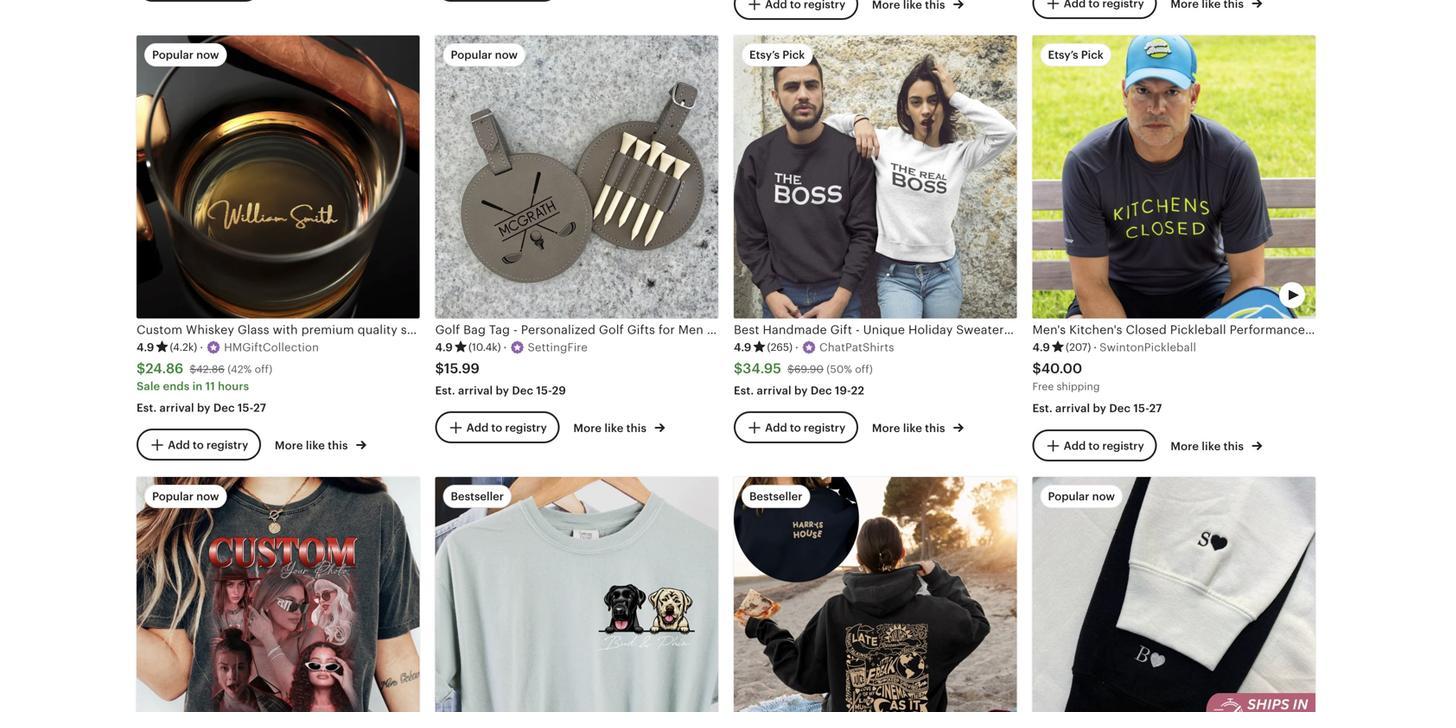 Task type: describe. For each thing, give the bounding box(es) containing it.
arrival down shipping
[[1056, 402, 1090, 415]]

1 etsy's pick from the left
[[749, 48, 805, 61]]

more for (265)
[[872, 422, 900, 435]]

34.95
[[743, 361, 782, 377]]

1 pick from the left
[[782, 48, 805, 61]]

· for free shipping
[[1094, 341, 1097, 354]]

$ inside "$ 34.95 $ 69.90 (50% off)"
[[788, 363, 794, 375]]

popular for golf bag tag - personalized golf gifts for men or woman - custom golf accessories image
[[451, 48, 492, 61]]

pickleball
[[1170, 323, 1226, 337]]

24.86
[[145, 361, 184, 377]]

more like this link for (10.4k)
[[573, 418, 665, 436]]

to for (207)
[[1089, 439, 1100, 452]]

or
[[707, 323, 719, 337]]

swinton
[[1368, 323, 1416, 337]]

15- inside $ 24.86 $ 42.86 (42% off) sale ends in 11 hours est. arrival by dec 15-27
[[238, 401, 253, 414]]

by down shipping
[[1093, 402, 1107, 415]]

by down "$ 34.95 $ 69.90 (50% off)"
[[794, 384, 808, 397]]

22
[[851, 384, 864, 397]]

2 bestseller link from the left
[[734, 477, 1017, 712]]

popular now for the 90s vintage bootleg custom your own bootleg vintage retro shirt gift ideas men women image
[[152, 490, 219, 503]]

popular now for custom embroidered initial heart sweatshirt, couple shirt, initial on sleeve, couple's shirt, anniversary, valentines day, christmas gift image
[[1048, 490, 1115, 503]]

arrival inside $ 24.86 $ 42.86 (42% off) sale ends in 11 hours est. arrival by dec 15-27
[[160, 401, 194, 414]]

est. inside $ 24.86 $ 42.86 (42% off) sale ends in 11 hours est. arrival by dec 15-27
[[137, 401, 157, 414]]

shipping
[[1057, 381, 1100, 392]]

men's
[[1033, 323, 1066, 337]]

15- inside $ 15.99 est. arrival by dec 15-29
[[536, 384, 552, 397]]

in
[[192, 380, 203, 393]]

popular now for golf bag tag - personalized golf gifts for men or woman - custom golf accessories image
[[451, 48, 518, 61]]

add to registry button for (207)
[[1033, 429, 1157, 462]]

$ 34.95 $ 69.90 (50% off)
[[734, 361, 873, 377]]

more like this for (207)
[[1171, 440, 1247, 453]]

1 etsy's from the left
[[749, 48, 780, 61]]

performance
[[1230, 323, 1305, 337]]

men
[[678, 323, 704, 337]]

(42%
[[228, 363, 252, 375]]

by inside $ 24.86 $ 42.86 (42% off) sale ends in 11 hours est. arrival by dec 15-27
[[197, 401, 211, 414]]

2 etsy's from the left
[[1048, 48, 1078, 61]]

now for custom embroidered initial heart sweatshirt, couple shirt, initial on sleeve, couple's shirt, anniversary, valentines day, christmas gift image
[[1092, 490, 1115, 503]]

registry for (4.2k)
[[206, 439, 248, 452]]

men's kitchen's closed pickleball performance t-shirt by swinton
[[1033, 323, 1416, 337]]

popular for custom embroidered initial heart sweatshirt, couple shirt, initial on sleeve, couple's shirt, anniversary, valentines day, christmas gift image
[[1048, 490, 1090, 503]]

(4.2k)
[[170, 341, 197, 353]]

hours
[[218, 380, 249, 393]]

more for (4.2k)
[[275, 439, 303, 452]]

29
[[552, 384, 566, 397]]

more like this link for (207)
[[1171, 436, 1262, 454]]

ends
[[163, 380, 190, 393]]

$ 40.00 free shipping
[[1033, 361, 1100, 392]]

t-
[[1309, 323, 1319, 337]]

add for (207)
[[1064, 439, 1086, 452]]

more like this link for (265)
[[872, 418, 964, 436]]

4.9 for (265)
[[734, 341, 752, 354]]

15.99
[[444, 361, 480, 377]]

40.00
[[1041, 361, 1083, 377]]

off) for 24.86
[[255, 363, 273, 375]]

11
[[205, 380, 215, 393]]

$ 15.99 est. arrival by dec 15-29
[[435, 361, 566, 397]]

dec inside $ 24.86 $ 42.86 (42% off) sale ends in 11 hours est. arrival by dec 15-27
[[213, 401, 235, 414]]

4.9 for (4.2k)
[[137, 341, 154, 354]]

$ for 40.00
[[1033, 361, 1041, 377]]

add to registry button for (4.2k)
[[137, 429, 261, 461]]

2 - from the left
[[769, 323, 773, 337]]

to for (4.2k)
[[193, 439, 204, 452]]

woman
[[723, 323, 766, 337]]

off) for 34.95
[[855, 363, 873, 375]]

this for (265)
[[925, 422, 945, 435]]

3 golf from the left
[[826, 323, 851, 337]]

more like this link for (4.2k)
[[275, 436, 366, 454]]

2 etsy's pick from the left
[[1048, 48, 1104, 61]]

add to registry for (207)
[[1064, 439, 1144, 452]]

4.9 for (10.4k)
[[435, 341, 453, 354]]

by right shirt
[[1350, 323, 1365, 337]]

best handmade gift - unique holiday sweaters for couples - winter fashion clothing - cozy christmas gift - the boss the real boss image
[[734, 36, 1017, 319]]

add to registry for (10.4k)
[[466, 421, 547, 434]]

42.86
[[196, 363, 225, 375]]

bestseller for live on tour crewneck,album merch,daylight hoodie,love on tour,as it was album,little freak hoodie,late night talking hoodie,rock band gift 'image'
[[749, 490, 803, 503]]

add to registry for (4.2k)
[[168, 439, 248, 452]]

1 bestseller link from the left
[[435, 477, 718, 712]]

add for (4.2k)
[[168, 439, 190, 452]]

accessories
[[854, 323, 925, 337]]

for
[[659, 323, 675, 337]]

est. inside $ 15.99 est. arrival by dec 15-29
[[435, 384, 455, 397]]

shirt
[[1319, 323, 1347, 337]]

69.90
[[794, 363, 824, 375]]

popular for the 90s vintage bootleg custom your own bootleg vintage retro shirt gift ideas men women image
[[152, 490, 194, 503]]

closed
[[1126, 323, 1167, 337]]

more for (10.4k)
[[573, 422, 602, 435]]



Task type: locate. For each thing, give the bounding box(es) containing it.
4 4.9 from the left
[[1033, 341, 1050, 354]]

add to registry button down est. arrival by dec 19-22
[[734, 411, 859, 444]]

golf bag tag - personalized golf gifts for men or woman - custom golf accessories
[[435, 323, 925, 337]]

4.9 up 24.86 in the bottom of the page
[[137, 341, 154, 354]]

$ for 24.86
[[137, 361, 145, 377]]

gifts
[[627, 323, 655, 337]]

15- down hours
[[238, 401, 253, 414]]

0 horizontal spatial 15-
[[238, 401, 253, 414]]

3 4.9 from the left
[[734, 341, 752, 354]]

$
[[137, 361, 145, 377], [435, 361, 444, 377], [734, 361, 743, 377], [1033, 361, 1041, 377], [190, 363, 196, 375], [788, 363, 794, 375]]

$ for 34.95
[[734, 361, 743, 377]]

· for est. arrival by
[[504, 341, 507, 354]]

bestseller
[[451, 490, 504, 503], [749, 490, 803, 503]]

1 horizontal spatial bestseller link
[[734, 477, 1017, 712]]

(265)
[[767, 341, 793, 353]]

1 horizontal spatial etsy's
[[1048, 48, 1078, 61]]

- up (265)
[[769, 323, 773, 337]]

1 horizontal spatial -
[[769, 323, 773, 337]]

est. down 34.95
[[734, 384, 754, 397]]

golf left the bag
[[435, 323, 460, 337]]

now for the 90s vintage bootleg custom your own bootleg vintage retro shirt gift ideas men women image
[[196, 490, 219, 503]]

0 horizontal spatial etsy's pick
[[749, 48, 805, 61]]

2 popular now link from the left
[[1033, 477, 1316, 712]]

1 horizontal spatial 15-
[[536, 384, 552, 397]]

0 horizontal spatial etsy's
[[749, 48, 780, 61]]

this for (4.2k)
[[328, 439, 348, 452]]

arrival inside $ 15.99 est. arrival by dec 15-29
[[458, 384, 493, 397]]

2 horizontal spatial golf
[[826, 323, 851, 337]]

(10.4k)
[[468, 341, 501, 353]]

27 inside $ 24.86 $ 42.86 (42% off) sale ends in 11 hours est. arrival by dec 15-27
[[253, 401, 266, 414]]

est. arrival by dec 19-22
[[734, 384, 864, 397]]

add to registry down est. arrival by dec 19-22
[[765, 421, 846, 434]]

arrival down 34.95
[[757, 384, 792, 397]]

add to registry button down $ 15.99 est. arrival by dec 15-29
[[435, 411, 560, 444]]

like
[[605, 422, 624, 435], [903, 422, 922, 435], [306, 439, 325, 452], [1202, 440, 1221, 453]]

to
[[491, 421, 502, 434], [790, 421, 801, 434], [193, 439, 204, 452], [1089, 439, 1100, 452]]

personalized
[[521, 323, 596, 337]]

est. down sale
[[137, 401, 157, 414]]

this
[[626, 422, 647, 435], [925, 422, 945, 435], [328, 439, 348, 452], [1224, 440, 1244, 453]]

$ inside $ 40.00 free shipping
[[1033, 361, 1041, 377]]

more like this for (10.4k)
[[573, 422, 649, 435]]

2 bestseller from the left
[[749, 490, 803, 503]]

arrival
[[458, 384, 493, 397], [757, 384, 792, 397], [160, 401, 194, 414], [1056, 402, 1090, 415]]

19-
[[835, 384, 851, 397]]

to for (10.4k)
[[491, 421, 502, 434]]

like for (10.4k)
[[605, 422, 624, 435]]

4.9 up the '15.99'
[[435, 341, 453, 354]]

like for (4.2k)
[[306, 439, 325, 452]]

0 horizontal spatial popular now link
[[137, 477, 420, 712]]

2 · from the left
[[504, 341, 507, 354]]

1 popular now link from the left
[[137, 477, 420, 712]]

custom dog mom shirt, custom dog dad shirt, comfort colors shirt, personalized dog shirt, gift for mom, valentines day shirt, valentine image
[[435, 477, 718, 712]]

popular now link
[[137, 477, 420, 712], [1033, 477, 1316, 712]]

1 horizontal spatial off)
[[855, 363, 873, 375]]

bag
[[463, 323, 486, 337]]

add to registry button down $ 24.86 $ 42.86 (42% off) sale ends in 11 hours est. arrival by dec 15-27
[[137, 429, 261, 461]]

(207)
[[1066, 341, 1091, 353]]

registry down est. arrival by dec 15-27
[[1102, 439, 1144, 452]]

bestseller link
[[435, 477, 718, 712], [734, 477, 1017, 712]]

golf right custom
[[826, 323, 851, 337]]

add to registry
[[466, 421, 547, 434], [765, 421, 846, 434], [168, 439, 248, 452], [1064, 439, 1144, 452]]

1 horizontal spatial popular now link
[[1033, 477, 1316, 712]]

sale
[[137, 380, 160, 393]]

1 · from the left
[[200, 341, 203, 354]]

15-
[[536, 384, 552, 397], [238, 401, 253, 414], [1134, 402, 1149, 415]]

off)
[[255, 363, 273, 375], [855, 363, 873, 375]]

add
[[466, 421, 489, 434], [765, 421, 787, 434], [168, 439, 190, 452], [1064, 439, 1086, 452]]

est. down free
[[1033, 402, 1053, 415]]

registry down $ 15.99 est. arrival by dec 15-29
[[505, 421, 547, 434]]

by down (10.4k)
[[496, 384, 509, 397]]

(50%
[[827, 363, 852, 375]]

custom embroidered initial heart sweatshirt, couple shirt, initial on sleeve, couple's shirt, anniversary, valentines day, christmas gift image
[[1033, 477, 1316, 712]]

registry
[[505, 421, 547, 434], [804, 421, 846, 434], [206, 439, 248, 452], [1102, 439, 1144, 452]]

popular for custom whiskey glass with premium quality side and bottom engraving for any special occasion. image
[[152, 48, 194, 61]]

2 4.9 from the left
[[435, 341, 453, 354]]

more
[[573, 422, 602, 435], [872, 422, 900, 435], [275, 439, 303, 452], [1171, 440, 1199, 453]]

popular
[[152, 48, 194, 61], [451, 48, 492, 61], [152, 490, 194, 503], [1048, 490, 1090, 503]]

2 pick from the left
[[1081, 48, 1104, 61]]

this for (207)
[[1224, 440, 1244, 453]]

1 horizontal spatial pick
[[1081, 48, 1104, 61]]

now
[[196, 48, 219, 61], [495, 48, 518, 61], [196, 490, 219, 503], [1092, 490, 1115, 503]]

est.
[[435, 384, 455, 397], [734, 384, 754, 397], [137, 401, 157, 414], [1033, 402, 1053, 415]]

4.9
[[137, 341, 154, 354], [435, 341, 453, 354], [734, 341, 752, 354], [1033, 341, 1050, 354]]

by inside $ 15.99 est. arrival by dec 15-29
[[496, 384, 509, 397]]

etsy's pick
[[749, 48, 805, 61], [1048, 48, 1104, 61]]

dec
[[512, 384, 533, 397], [811, 384, 832, 397], [213, 401, 235, 414], [1109, 402, 1131, 415]]

add to registry button down est. arrival by dec 15-27
[[1033, 429, 1157, 462]]

add down est. arrival by dec 15-27
[[1064, 439, 1086, 452]]

tag
[[489, 323, 510, 337]]

popular now
[[152, 48, 219, 61], [451, 48, 518, 61], [152, 490, 219, 503], [1048, 490, 1115, 503]]

· right (265)
[[795, 341, 799, 354]]

add to registry button for (265)
[[734, 411, 859, 444]]

2 horizontal spatial 15-
[[1134, 402, 1149, 415]]

to down est. arrival by dec 15-27
[[1089, 439, 1100, 452]]

registry down hours
[[206, 439, 248, 452]]

registry for (265)
[[804, 421, 846, 434]]

now for golf bag tag - personalized golf gifts for men or woman - custom golf accessories image
[[495, 48, 518, 61]]

off) inside "$ 34.95 $ 69.90 (50% off)"
[[855, 363, 873, 375]]

arrival down ends
[[160, 401, 194, 414]]

more like this for (265)
[[872, 422, 948, 435]]

off) up "22"
[[855, 363, 873, 375]]

-
[[513, 323, 518, 337], [769, 323, 773, 337]]

more for (207)
[[1171, 440, 1199, 453]]

add to registry button for (10.4k)
[[435, 411, 560, 444]]

registry for (207)
[[1102, 439, 1144, 452]]

golf
[[435, 323, 460, 337], [599, 323, 624, 337], [826, 323, 851, 337]]

1 horizontal spatial golf
[[599, 323, 624, 337]]

0 horizontal spatial off)
[[255, 363, 273, 375]]

add to registry down est. arrival by dec 15-27
[[1064, 439, 1144, 452]]

popular now for custom whiskey glass with premium quality side and bottom engraving for any special occasion. image
[[152, 48, 219, 61]]

kitchen's
[[1069, 323, 1123, 337]]

to for (265)
[[790, 421, 801, 434]]

· down tag at the top left of the page
[[504, 341, 507, 354]]

·
[[200, 341, 203, 354], [504, 341, 507, 354], [795, 341, 799, 354], [1094, 341, 1097, 354]]

off) inside $ 24.86 $ 42.86 (42% off) sale ends in 11 hours est. arrival by dec 15-27
[[255, 363, 273, 375]]

custom whiskey glass with premium quality side and bottom engraving for any special occasion. image
[[137, 36, 420, 319]]

more like this link
[[573, 418, 665, 436], [872, 418, 964, 436], [275, 436, 366, 454], [1171, 436, 1262, 454]]

add for (265)
[[765, 421, 787, 434]]

$ inside $ 15.99 est. arrival by dec 15-29
[[435, 361, 444, 377]]

off) right (42% at the bottom
[[255, 363, 273, 375]]

like for (207)
[[1202, 440, 1221, 453]]

· right (4.2k)
[[200, 341, 203, 354]]

4.9 down woman
[[734, 341, 752, 354]]

0 horizontal spatial golf
[[435, 323, 460, 337]]

add to registry down $ 24.86 $ 42.86 (42% off) sale ends in 11 hours est. arrival by dec 15-27
[[168, 439, 248, 452]]

by
[[1350, 323, 1365, 337], [496, 384, 509, 397], [794, 384, 808, 397], [197, 401, 211, 414], [1093, 402, 1107, 415]]

add for (10.4k)
[[466, 421, 489, 434]]

1 4.9 from the left
[[137, 341, 154, 354]]

est. arrival by dec 15-27
[[1033, 402, 1162, 415]]

0 horizontal spatial bestseller
[[451, 490, 504, 503]]

dec inside $ 15.99 est. arrival by dec 15-29
[[512, 384, 533, 397]]

add down $ 15.99 est. arrival by dec 15-29
[[466, 421, 489, 434]]

1 bestseller from the left
[[451, 490, 504, 503]]

15- down personalized
[[536, 384, 552, 397]]

· right (207)
[[1094, 341, 1097, 354]]

to down est. arrival by dec 19-22
[[790, 421, 801, 434]]

registry for (10.4k)
[[505, 421, 547, 434]]

90s vintage bootleg custom your own bootleg vintage retro shirt gift ideas men women image
[[137, 477, 420, 712]]

2 golf from the left
[[599, 323, 624, 337]]

now for custom whiskey glass with premium quality side and bottom engraving for any special occasion. image
[[196, 48, 219, 61]]

more like this
[[573, 422, 649, 435], [872, 422, 948, 435], [275, 439, 351, 452], [1171, 440, 1247, 453]]

pick
[[782, 48, 805, 61], [1081, 48, 1104, 61]]

golf left gifts
[[599, 323, 624, 337]]

1 off) from the left
[[255, 363, 273, 375]]

1 horizontal spatial bestseller
[[749, 490, 803, 503]]

more like this for (4.2k)
[[275, 439, 351, 452]]

1 - from the left
[[513, 323, 518, 337]]

arrival down the '15.99'
[[458, 384, 493, 397]]

4.9 for (207)
[[1033, 341, 1050, 354]]

add to registry button
[[435, 411, 560, 444], [734, 411, 859, 444], [137, 429, 261, 461], [1033, 429, 1157, 462]]

$ 24.86 $ 42.86 (42% off) sale ends in 11 hours est. arrival by dec 15-27
[[137, 361, 273, 414]]

0 horizontal spatial bestseller link
[[435, 477, 718, 712]]

1 horizontal spatial 27
[[1149, 402, 1162, 415]]

this for (10.4k)
[[626, 422, 647, 435]]

bestseller for custom dog mom shirt, custom dog dad shirt, comfort colors shirt, personalized dog shirt, gift for mom, valentines day shirt, valentine image
[[451, 490, 504, 503]]

custom
[[776, 323, 822, 337]]

etsy's
[[749, 48, 780, 61], [1048, 48, 1078, 61]]

men's kitchen's closed pickleball performance t-shirt by swinton image
[[1033, 36, 1316, 319]]

est. down the '15.99'
[[435, 384, 455, 397]]

27
[[253, 401, 266, 414], [1149, 402, 1162, 415]]

0 horizontal spatial pick
[[782, 48, 805, 61]]

to down $ 24.86 $ 42.86 (42% off) sale ends in 11 hours est. arrival by dec 15-27
[[193, 439, 204, 452]]

add down est. arrival by dec 19-22
[[765, 421, 787, 434]]

15- down closed
[[1134, 402, 1149, 415]]

4 · from the left
[[1094, 341, 1097, 354]]

$ for 15.99
[[435, 361, 444, 377]]

like for (265)
[[903, 422, 922, 435]]

product video element
[[1033, 36, 1316, 319]]

by down in
[[197, 401, 211, 414]]

2 off) from the left
[[855, 363, 873, 375]]

1 horizontal spatial etsy's pick
[[1048, 48, 1104, 61]]

3 · from the left
[[795, 341, 799, 354]]

add down ends
[[168, 439, 190, 452]]

live on tour crewneck,album merch,daylight hoodie,love on tour,as it was album,little freak hoodie,late night talking hoodie,rock band gift image
[[734, 477, 1017, 712]]

to down $ 15.99 est. arrival by dec 15-29
[[491, 421, 502, 434]]

registry down 19-
[[804, 421, 846, 434]]

add to registry down $ 15.99 est. arrival by dec 15-29
[[466, 421, 547, 434]]

add to registry for (265)
[[765, 421, 846, 434]]

0 horizontal spatial 27
[[253, 401, 266, 414]]

golf bag tag - personalized golf gifts for men or woman - custom golf accessories image
[[435, 36, 718, 319]]

1 golf from the left
[[435, 323, 460, 337]]

free
[[1033, 381, 1054, 392]]

4.9 down the men's
[[1033, 341, 1050, 354]]

0 horizontal spatial -
[[513, 323, 518, 337]]

- right tag at the top left of the page
[[513, 323, 518, 337]]

· for sale ends in 11 hours
[[200, 341, 203, 354]]



Task type: vqa. For each thing, say whether or not it's contained in the screenshot.
Solid
no



